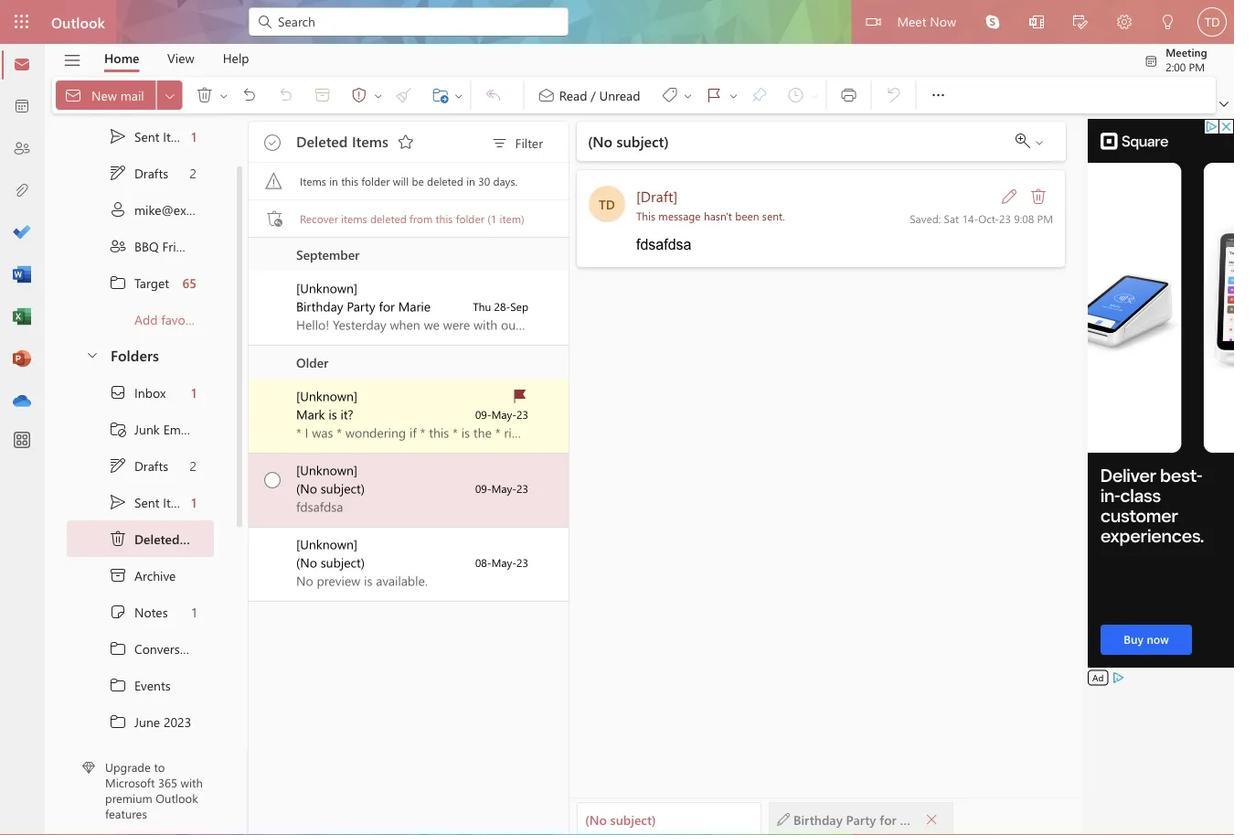 Task type: describe. For each thing, give the bounding box(es) containing it.
1 * from the left
[[296, 424, 302, 441]]

deleted inside deleted items 
[[296, 131, 348, 151]]

 for  
[[195, 86, 214, 104]]

fdsafdsa inside email message element
[[637, 236, 692, 253]]

email
[[163, 421, 194, 437]]

1 [unknown] from the top
[[296, 279, 358, 296]]

 button
[[231, 80, 268, 110]]

23 for * i was * wondering if * this * is the * right * answer?
[[517, 407, 529, 422]]

set your advertising preferences image
[[1112, 670, 1126, 685]]

view
[[167, 49, 194, 66]]

 archive
[[109, 566, 176, 585]]

 button
[[995, 182, 1024, 211]]

notes
[[134, 603, 168, 620]]

folder inside 'button'
[[456, 211, 485, 225]]

08-
[[476, 555, 492, 570]]

23 for no preview is available.
[[517, 555, 529, 570]]

3 [unknown] from the top
[[296, 461, 358, 478]]

 button for 
[[371, 80, 386, 110]]

hasn't
[[704, 208, 733, 223]]

3 * from the left
[[420, 424, 426, 441]]

5 * from the left
[[496, 424, 501, 441]]

deleted inside 'button'
[[370, 211, 407, 225]]

drafts for 
[[134, 457, 168, 474]]

was
[[312, 424, 333, 441]]


[[109, 383, 127, 402]]

 button
[[1217, 95, 1233, 113]]

 button
[[341, 80, 371, 110]]

premium
[[105, 790, 152, 806]]

help
[[223, 49, 249, 66]]

1 1 from the top
[[192, 128, 197, 145]]

subject) inside button
[[611, 811, 656, 828]]


[[265, 209, 284, 228]]

sent inside tree
[[134, 494, 160, 511]]

 button
[[1059, 0, 1103, 46]]

 inside button
[[85, 347, 100, 362]]

Select a conversation checkbox
[[252, 380, 296, 419]]

items
[[341, 211, 367, 225]]

 
[[706, 86, 739, 104]]

 deleted items
[[109, 530, 215, 548]]

 filter
[[491, 134, 543, 153]]

item)
[[500, 211, 525, 225]]

4 [unknown] from the top
[[296, 536, 358, 552]]

28-
[[494, 299, 511, 314]]


[[63, 51, 82, 70]]

mail image
[[13, 56, 31, 74]]

recover
[[300, 211, 338, 225]]

2 for 
[[190, 457, 197, 474]]

onedrive image
[[13, 392, 31, 411]]

65
[[182, 274, 197, 291]]

td button
[[1191, 0, 1235, 44]]

message
[[659, 208, 701, 223]]

0 vertical spatial this
[[341, 174, 359, 188]]

left-rail-appbar navigation
[[4, 44, 40, 423]]

 tree item
[[67, 374, 214, 411]]

will
[[393, 174, 409, 188]]

 for 
[[109, 164, 127, 182]]

 junk email
[[109, 420, 194, 438]]

 tree item for 
[[67, 447, 214, 484]]

09-may-23 for * i was * wondering if * this * is the * right * answer?
[[476, 407, 529, 422]]

 tree item
[[67, 594, 214, 630]]

4 * from the left
[[453, 424, 458, 441]]

 button for 
[[727, 80, 741, 110]]

no
[[296, 572, 313, 589]]

 inbox
[[109, 383, 166, 402]]

filter
[[515, 134, 543, 151]]

 bbq friends
[[109, 237, 203, 255]]

for inside message list list box
[[379, 298, 395, 315]]

add favorite tree item
[[67, 301, 214, 338]]

3  tree item from the top
[[67, 667, 214, 703]]


[[706, 86, 724, 104]]

 for 
[[1030, 187, 1048, 205]]

30
[[479, 174, 490, 188]]

1 in from the left
[[329, 174, 338, 188]]

items inside deleted items 
[[352, 131, 389, 151]]

items in this folder will be deleted in 30 days.
[[300, 174, 518, 188]]

sep
[[511, 299, 529, 314]]

this inside message list list box
[[429, 424, 449, 441]]

365
[[158, 775, 177, 791]]

with
[[181, 775, 203, 791]]

older heading
[[249, 346, 569, 380]]

1 horizontal spatial  button
[[1024, 182, 1054, 211]]

older
[[296, 354, 329, 371]]

select a conversation checkbox for (no subject)
[[252, 528, 296, 567]]

 for  june 2023
[[109, 713, 127, 731]]

party inside reading pane main content
[[847, 811, 877, 828]]

message list list box
[[249, 238, 589, 834]]

may- for fdsafdsa
[[492, 481, 517, 496]]

 
[[1016, 134, 1046, 148]]

08-may-23
[[476, 555, 529, 570]]

help button
[[209, 44, 263, 72]]

[draft] this message hasn't been sent.
[[637, 186, 785, 223]]


[[538, 86, 556, 104]]

junk
[[134, 421, 160, 437]]

i
[[305, 424, 309, 441]]

outlook inside upgrade to microsoft 365 with premium outlook features
[[156, 790, 198, 806]]

 for 
[[683, 90, 694, 101]]

 button
[[971, 0, 1015, 44]]

 
[[661, 86, 694, 104]]


[[256, 13, 274, 31]]

september
[[296, 246, 360, 263]]

* i was * wondering if * this * is the * right * answer?
[[296, 424, 589, 441]]

 tree item for 
[[67, 155, 214, 191]]

meet now
[[898, 12, 957, 29]]

deleted inside  deleted items
[[134, 530, 180, 547]]


[[1030, 15, 1045, 29]]

1  sent items 1 from the top
[[109, 127, 197, 145]]

pm inside email message element
[[1038, 211, 1054, 225]]


[[511, 387, 530, 405]]

recover items deleted from this folder (1 item)
[[300, 211, 525, 225]]

1  button from the left
[[157, 80, 183, 110]]

2 in from the left
[[467, 174, 476, 188]]

friends
[[162, 238, 203, 255]]

 button
[[477, 459, 499, 481]]

 search field
[[249, 0, 569, 41]]

microsoft
[[105, 775, 155, 791]]

 birthday party for marie 
[[778, 811, 939, 828]]


[[778, 813, 790, 826]]

people image
[[13, 140, 31, 158]]

add
[[134, 311, 158, 328]]

 for  events
[[109, 676, 127, 694]]

 tree item
[[67, 520, 215, 557]]

message list section
[[249, 117, 589, 834]]

2 * from the left
[[337, 424, 342, 441]]

2  tree item from the top
[[67, 484, 214, 520]]

09- for * i was * wondering if * this * is the * right * answer?
[[476, 407, 492, 422]]

pm inside  meeting 2:00 pm
[[1190, 59, 1206, 74]]

unread
[[600, 86, 641, 103]]

folders tree item
[[67, 338, 214, 374]]

 for  target
[[109, 274, 127, 292]]

meeting
[[1166, 44, 1208, 59]]

birthday inside reading pane main content
[[794, 811, 843, 828]]

 button
[[1103, 0, 1147, 46]]

 tree item
[[67, 191, 248, 228]]

party inside message list list box
[[347, 298, 376, 315]]

marie inside message list list box
[[399, 298, 431, 315]]

 events
[[109, 676, 171, 694]]

 button
[[391, 127, 421, 156]]

home button
[[91, 44, 153, 72]]

view button
[[154, 44, 208, 72]]

1 sent from the top
[[134, 128, 160, 145]]

 button
[[1015, 0, 1059, 46]]

 button
[[54, 45, 91, 76]]

to do image
[[13, 224, 31, 242]]

 for 
[[479, 461, 498, 479]]

calendar image
[[13, 98, 31, 116]]

drafts for 
[[134, 164, 168, 181]]

days.
[[493, 174, 518, 188]]

items up recover
[[300, 174, 326, 188]]

 mike@example.com
[[109, 200, 248, 219]]


[[397, 133, 415, 151]]


[[265, 172, 284, 190]]

wondering
[[346, 424, 406, 441]]


[[109, 200, 127, 219]]

select a conversation checkbox for birthday party for marie
[[252, 272, 296, 311]]



Task type: vqa. For each thing, say whether or not it's contained in the screenshot.
 button
no



Task type: locate. For each thing, give the bounding box(es) containing it.
1 horizontal spatial birthday
[[794, 811, 843, 828]]

 
[[195, 86, 229, 104]]

2 drafts from the top
[[134, 457, 168, 474]]

0 horizontal spatial deleted
[[370, 211, 407, 225]]

 for  deleted items
[[109, 530, 127, 548]]

0 horizontal spatial  button
[[371, 80, 386, 110]]

in left 30
[[467, 174, 476, 188]]

2 select a conversation checkbox from the top
[[252, 528, 296, 567]]

0 horizontal spatial 
[[109, 530, 127, 548]]

6 * from the left
[[535, 424, 540, 441]]

2
[[190, 164, 197, 181], [190, 457, 197, 474]]

 down select a conversation checkbox
[[264, 472, 281, 488]]

 tree item
[[67, 411, 214, 447]]

0 vertical spatial birthday
[[296, 298, 343, 315]]

 button right 
[[371, 80, 386, 110]]

2 2 from the top
[[190, 457, 197, 474]]

1 horizontal spatial 
[[195, 86, 214, 104]]

1 horizontal spatial  button
[[727, 80, 741, 110]]

 button
[[186, 80, 217, 110], [1024, 182, 1054, 211]]

2 down email
[[190, 457, 197, 474]]

 left new
[[64, 86, 82, 104]]

td inside td dropdown button
[[1205, 15, 1221, 29]]

1  from the top
[[264, 134, 281, 151]]

0 horizontal spatial birthday
[[296, 298, 343, 315]]

 button
[[1147, 0, 1191, 46]]

[draft]
[[637, 186, 678, 205]]

subject)
[[617, 131, 669, 151], [321, 480, 365, 497], [321, 554, 365, 571], [611, 811, 656, 828]]

 down  on the left
[[109, 639, 127, 658]]

2  button from the left
[[727, 80, 741, 110]]

 tree item up  events
[[67, 630, 214, 667]]

 target
[[109, 274, 169, 292]]

1 up  deleted items
[[192, 494, 197, 511]]

0 vertical spatial 
[[64, 86, 82, 104]]

1 vertical spatial folder
[[456, 211, 485, 225]]

0 vertical spatial  tree item
[[67, 118, 214, 155]]

0 vertical spatial select a conversation checkbox
[[252, 272, 296, 311]]

* right if
[[420, 424, 426, 441]]

 button left 
[[217, 80, 231, 110]]

0 horizontal spatial for
[[379, 298, 395, 315]]

items left  at top
[[352, 131, 389, 151]]

1 2 from the top
[[190, 164, 197, 181]]

 down  at the bottom left of the page
[[109, 456, 127, 475]]

1 vertical spatial 09-may-23
[[476, 481, 529, 496]]

 tree item down  events
[[67, 703, 214, 740]]

 down view button
[[195, 86, 214, 104]]

mail
[[121, 86, 144, 103]]


[[109, 164, 127, 182], [109, 456, 127, 475]]

 for 
[[373, 90, 384, 101]]


[[163, 88, 177, 103], [453, 90, 464, 101], [683, 90, 694, 101], [218, 90, 229, 101], [373, 90, 384, 101], [729, 90, 739, 101], [1035, 137, 1046, 148], [85, 347, 100, 362]]

1 down ' '
[[192, 128, 197, 145]]

items
[[163, 128, 194, 145], [352, 131, 389, 151], [300, 174, 326, 188], [163, 494, 194, 511], [183, 530, 215, 547]]

1 horizontal spatial deleted
[[296, 131, 348, 151]]

0 vertical spatial 09-
[[476, 407, 492, 422]]

1  from the top
[[109, 127, 127, 145]]

tab list containing home
[[91, 44, 263, 72]]

2 09- from the top
[[476, 481, 492, 496]]

home
[[104, 49, 139, 66]]

09- down the
[[476, 481, 492, 496]]

mark
[[296, 406, 325, 423]]

 inside the  
[[683, 90, 694, 101]]

 up 
[[264, 134, 281, 151]]

 left target
[[109, 274, 127, 292]]

may-
[[492, 407, 517, 422], [492, 481, 517, 496], [492, 555, 517, 570]]

answer?
[[543, 424, 589, 441]]

available.
[[376, 572, 428, 589]]

bbq
[[134, 238, 159, 255]]

0 horizontal spatial 
[[64, 86, 82, 104]]

0 horizontal spatial fdsafdsa
[[296, 498, 343, 515]]

 tree item
[[67, 264, 214, 301], [67, 630, 214, 667], [67, 667, 214, 703], [67, 703, 214, 740]]

 for 
[[218, 90, 229, 101]]

Search for email, meetings, files and more. field
[[276, 12, 558, 30]]

test dummy image
[[589, 186, 626, 222]]

3  from the top
[[109, 676, 127, 694]]


[[431, 86, 450, 104]]

birthday down september
[[296, 298, 343, 315]]

drafts up  tree item at the left top of page
[[134, 164, 168, 181]]

 drafts
[[109, 164, 168, 182], [109, 456, 168, 475]]

1 vertical spatial pm
[[1038, 211, 1054, 225]]

1 vertical spatial may-
[[492, 481, 517, 496]]

09- up the
[[476, 407, 492, 422]]

0 horizontal spatial pm
[[1038, 211, 1054, 225]]

0 vertical spatial party
[[347, 298, 376, 315]]

items up  tree item
[[183, 530, 215, 547]]

 down ' new mail'
[[109, 127, 127, 145]]

 tree item up  deleted items
[[67, 484, 214, 520]]

items up  mike@example.com
[[163, 128, 194, 145]]

archive
[[134, 567, 176, 584]]

Select a conversation checkbox
[[252, 454, 296, 493]]

* right was
[[337, 424, 342, 441]]

 drafts for 
[[109, 456, 168, 475]]

been
[[736, 208, 760, 223]]

1  tree item from the top
[[67, 264, 214, 301]]

 for  new mail
[[64, 86, 82, 104]]

marie inside reading pane main content
[[901, 811, 934, 828]]

 inside  
[[1035, 137, 1046, 148]]

1 horizontal spatial in
[[467, 174, 476, 188]]

 inside tree
[[109, 493, 127, 511]]

 inside tree
[[109, 456, 127, 475]]

no preview is available.
[[296, 572, 428, 589]]

 inside  tree item
[[109, 530, 127, 548]]

0 vertical spatial 
[[109, 127, 127, 145]]

1 horizontal spatial deleted
[[427, 174, 464, 188]]

deleted up archive
[[134, 530, 180, 547]]

may- for no preview is available.
[[492, 555, 517, 570]]


[[195, 86, 214, 104], [1030, 187, 1048, 205], [109, 530, 127, 548]]

deleted right 
[[296, 131, 348, 151]]

1 inside  tree item
[[192, 384, 197, 401]]

party left  button
[[847, 811, 877, 828]]

inbox
[[134, 384, 166, 401]]

 button right mail
[[157, 80, 183, 110]]

 up 
[[109, 164, 127, 182]]

 tree item down 'junk'
[[67, 447, 214, 484]]

Select all messages checkbox
[[260, 130, 285, 156]]


[[109, 420, 127, 438]]

1  drafts from the top
[[109, 164, 168, 182]]

4 1 from the top
[[192, 603, 197, 620]]

events
[[134, 677, 171, 694]]

1  from the top
[[109, 274, 127, 292]]

0 horizontal spatial in
[[329, 174, 338, 188]]

0 horizontal spatial marie
[[399, 298, 431, 315]]

party
[[347, 298, 376, 315], [847, 811, 877, 828]]

td left 'this'
[[599, 195, 615, 212]]

2 sent from the top
[[134, 494, 160, 511]]


[[661, 86, 679, 104]]

 for 
[[453, 90, 464, 101]]

excel image
[[13, 308, 31, 327]]

1 horizontal spatial pm
[[1190, 59, 1206, 74]]

0 vertical spatial is
[[329, 406, 337, 423]]

23 right  button
[[517, 481, 529, 496]]

0 vertical spatial 
[[264, 134, 281, 151]]

1 vertical spatial 
[[109, 456, 127, 475]]

outlook banner
[[0, 0, 1235, 46]]

 for 
[[1035, 137, 1046, 148]]

oct-
[[979, 211, 1000, 225]]

birthday
[[296, 298, 343, 315], [794, 811, 843, 828]]

(no subject)
[[588, 131, 669, 151], [296, 480, 365, 497], [296, 554, 365, 571], [585, 811, 656, 828]]

0 horizontal spatial is
[[329, 406, 337, 423]]

 tree item
[[67, 155, 214, 191], [67, 447, 214, 484]]


[[350, 86, 368, 104]]

1 vertical spatial  tree item
[[67, 484, 214, 520]]

1 up email
[[192, 384, 197, 401]]

0 horizontal spatial party
[[347, 298, 376, 315]]

 drafts down  tree item
[[109, 456, 168, 475]]


[[930, 86, 948, 104]]

* left i
[[296, 424, 302, 441]]

2  from the top
[[109, 456, 127, 475]]

 button
[[371, 80, 386, 110], [727, 80, 741, 110]]

2 vertical spatial 
[[109, 530, 127, 548]]

Select a conversation checkbox
[[252, 272, 296, 311], [252, 528, 296, 567]]

fdsafdsa down  option
[[296, 498, 343, 515]]

drafts down  junk email on the bottom left
[[134, 457, 168, 474]]

3 1 from the top
[[192, 494, 197, 511]]

1 vertical spatial birthday
[[794, 811, 843, 828]]

2 horizontal spatial is
[[462, 424, 470, 441]]

1 vertical spatial 09-
[[476, 481, 492, 496]]

favorite
[[161, 311, 204, 328]]

td
[[1205, 15, 1221, 29], [599, 195, 615, 212]]

 up 9:08 in the top right of the page
[[1030, 187, 1048, 205]]

1 select a conversation checkbox from the top
[[252, 272, 296, 311]]

1 horizontal spatial fdsafdsa
[[637, 236, 692, 253]]

 button inside move & delete group
[[371, 80, 386, 110]]

 inside move & delete group
[[195, 86, 214, 104]]

2  sent items 1 from the top
[[109, 493, 197, 511]]

 tree item up add
[[67, 264, 214, 301]]

be
[[412, 174, 424, 188]]

application
[[0, 0, 1235, 835]]

september heading
[[249, 238, 569, 272]]

0 vertical spatial folder
[[362, 174, 390, 188]]

0 vertical spatial outlook
[[51, 12, 105, 32]]

now
[[930, 12, 957, 29]]

2  button from the left
[[217, 80, 231, 110]]

word image
[[13, 266, 31, 284]]

1 vertical spatial deleted
[[134, 530, 180, 547]]

0 vertical spatial may-
[[492, 407, 517, 422]]

2  from the top
[[109, 639, 127, 658]]

for left  on the bottom of page
[[880, 811, 897, 828]]

 right 
[[1035, 137, 1046, 148]]

1 vertical spatial sent
[[134, 494, 160, 511]]

 inside move & delete group
[[64, 86, 82, 104]]


[[1144, 54, 1159, 69]]

folders
[[111, 345, 159, 364]]

1 horizontal spatial td
[[1205, 15, 1221, 29]]

td inside test dummy image
[[599, 195, 615, 212]]

2  from the top
[[264, 472, 281, 488]]

the
[[474, 424, 492, 441]]

outlook up 
[[51, 12, 105, 32]]

0 vertical spatial td
[[1205, 15, 1221, 29]]

birthday right ''
[[794, 811, 843, 828]]

 right mail
[[163, 88, 177, 103]]

 up  tree item
[[109, 493, 127, 511]]

 for 
[[729, 90, 739, 101]]

1 vertical spatial this
[[436, 211, 453, 225]]

 button down view button
[[186, 80, 217, 110]]

0 vertical spatial  sent items 1
[[109, 127, 197, 145]]

0 horizontal spatial deleted
[[134, 530, 180, 547]]

 left  button
[[218, 90, 229, 101]]

1 vertical spatial 
[[264, 472, 281, 488]]

2  from the top
[[109, 493, 127, 511]]

*
[[296, 424, 302, 441], [337, 424, 342, 441], [420, 424, 426, 441], [453, 424, 458, 441], [496, 424, 501, 441], [535, 424, 540, 441]]

2 vertical spatial is
[[364, 572, 373, 589]]

1 vertical spatial 
[[109, 493, 127, 511]]


[[109, 603, 127, 621]]

2 1 from the top
[[192, 384, 197, 401]]

 button
[[696, 80, 727, 110]]

is left the
[[462, 424, 470, 441]]

0 vertical spatial for
[[379, 298, 395, 315]]

for inside reading pane main content
[[880, 811, 897, 828]]

pm right 2:00
[[1190, 59, 1206, 74]]

 tree item up the june
[[67, 667, 214, 703]]

items inside  deleted items
[[183, 530, 215, 547]]

deleted left from
[[370, 211, 407, 225]]

09-may-23 for fdsafdsa
[[476, 481, 529, 496]]

2  drafts from the top
[[109, 456, 168, 475]]

0 vertical spatial pm
[[1190, 59, 1206, 74]]

[unknown] down september
[[296, 279, 358, 296]]

2 up mike@example.com
[[190, 164, 197, 181]]

fdsafdsa inside message list list box
[[296, 498, 343, 515]]

1 horizontal spatial marie
[[901, 811, 934, 828]]

1 vertical spatial outlook
[[156, 790, 198, 806]]

0 horizontal spatial folder
[[362, 174, 390, 188]]

select a conversation checkbox down september
[[252, 272, 296, 311]]

 button right 
[[727, 80, 741, 110]]

0 vertical spatial  button
[[186, 80, 217, 110]]

td up meeting
[[1205, 15, 1221, 29]]

upgrade
[[105, 759, 151, 775]]

(no subject) inside (no subject) button
[[585, 811, 656, 828]]

0 horizontal spatial  button
[[157, 80, 183, 110]]

1 vertical spatial  tree item
[[67, 447, 214, 484]]

 for 
[[109, 456, 127, 475]]

0 vertical spatial 
[[109, 164, 127, 182]]

(no inside button
[[585, 811, 607, 828]]

2 may- from the top
[[492, 481, 517, 496]]

for down september heading
[[379, 298, 395, 315]]

 inside select all messages option
[[264, 134, 281, 151]]

 june 2023
[[109, 713, 191, 731]]

this up items
[[341, 174, 359, 188]]

 for 
[[109, 639, 127, 658]]

1 horizontal spatial for
[[880, 811, 897, 828]]

(no subject) button
[[577, 802, 762, 835]]

1 horizontal spatial outlook
[[156, 790, 198, 806]]

 down the
[[479, 461, 498, 479]]

0 vertical spatial 2
[[190, 164, 197, 181]]

premium features image
[[82, 761, 95, 774]]

1  from the top
[[109, 164, 127, 182]]

 tree item down mail
[[67, 118, 214, 155]]


[[240, 86, 259, 104]]

1 vertical spatial  drafts
[[109, 456, 168, 475]]

 drafts for 
[[109, 164, 168, 182]]

select a conversation checkbox up no
[[252, 528, 296, 567]]

tab list
[[91, 44, 263, 72]]

1  button from the left
[[371, 80, 386, 110]]

1  tree item from the top
[[67, 118, 214, 155]]

outlook inside banner
[[51, 12, 105, 32]]

sent down mail
[[134, 128, 160, 145]]

 tree item
[[67, 118, 214, 155], [67, 484, 214, 520]]

* left the
[[453, 424, 458, 441]]

reading pane main content
[[570, 114, 1084, 835]]

1  tree item from the top
[[67, 155, 214, 191]]

2  tree item from the top
[[67, 447, 214, 484]]

 sent items 1 up  deleted items
[[109, 493, 197, 511]]

 meeting 2:00 pm
[[1144, 44, 1208, 74]]

 tree item
[[67, 557, 214, 594]]

0 vertical spatial  drafts
[[109, 164, 168, 182]]


[[926, 813, 939, 826]]

1 may- from the top
[[492, 407, 517, 422]]

1 vertical spatial for
[[880, 811, 897, 828]]

1 vertical spatial  sent items 1
[[109, 493, 197, 511]]

this right if
[[429, 424, 449, 441]]

 left folders
[[85, 347, 100, 362]]

1 right notes
[[192, 603, 197, 620]]

 sent items 1 down mail
[[109, 127, 197, 145]]

new
[[91, 86, 117, 103]]

1 vertical spatial marie
[[901, 811, 934, 828]]

2:00
[[1166, 59, 1187, 74]]

 button right 
[[1024, 182, 1054, 211]]

 left the june
[[109, 713, 127, 731]]

1 09- from the top
[[476, 407, 492, 422]]

target
[[134, 274, 169, 291]]

0 horizontal spatial td
[[599, 195, 615, 212]]

more apps image
[[13, 432, 31, 450]]

23 inside email message element
[[1000, 211, 1012, 225]]

2023
[[164, 713, 191, 730]]

outlook down to
[[156, 790, 198, 806]]

1 horizontal spatial is
[[364, 572, 373, 589]]

1 vertical spatial  button
[[1024, 182, 1054, 211]]


[[1016, 134, 1031, 148]]

 inside option
[[264, 472, 281, 488]]

0 horizontal spatial outlook
[[51, 12, 105, 32]]

may- for * i was * wondering if * this * is the * right * answer?
[[492, 407, 517, 422]]

2 horizontal spatial 
[[1030, 187, 1048, 205]]

drafts
[[134, 164, 168, 181], [134, 457, 168, 474]]

0 vertical spatial sent
[[134, 128, 160, 145]]

3 may- from the top
[[492, 555, 517, 570]]

tags group
[[528, 77, 823, 113]]

1 vertical spatial deleted
[[370, 211, 407, 225]]

it?
[[341, 406, 354, 423]]

1 horizontal spatial 
[[479, 461, 498, 479]]

 read / unread
[[538, 86, 641, 104]]

2 inside tree
[[190, 457, 197, 474]]

1 vertical spatial td
[[599, 195, 615, 212]]

 right 
[[453, 90, 464, 101]]

email message element
[[577, 170, 1066, 267]]

 right 
[[729, 90, 739, 101]]

tree
[[67, 374, 215, 835]]

[unknown] up preview
[[296, 536, 358, 552]]

sent up  tree item
[[134, 494, 160, 511]]

2 for 
[[190, 164, 197, 181]]

1 horizontal spatial party
[[847, 811, 877, 828]]

 inside  
[[373, 90, 384, 101]]

 left events
[[109, 676, 127, 694]]

23 for fdsafdsa
[[517, 481, 529, 496]]

1 vertical spatial party
[[847, 811, 877, 828]]

 up 
[[109, 530, 127, 548]]

 tree item up 
[[67, 155, 214, 191]]

1 vertical spatial 
[[479, 461, 498, 479]]

23 left 9:08 in the top right of the page
[[1000, 211, 1012, 225]]

1 horizontal spatial  button
[[217, 80, 231, 110]]

 inside ' '
[[218, 90, 229, 101]]

 inside  
[[729, 90, 739, 101]]

saved: sat 14-oct-23 9:08 pm
[[910, 211, 1054, 225]]


[[1074, 15, 1089, 29]]

 drafts up  tree item at the left top of page
[[109, 164, 168, 182]]

 button
[[921, 77, 957, 113]]

tree containing 
[[67, 374, 215, 835]]

 button
[[921, 806, 944, 832]]

pm right 9:08 in the top right of the page
[[1038, 211, 1054, 225]]

 notes
[[109, 603, 168, 621]]

 right 
[[373, 90, 384, 101]]

 button
[[831, 80, 868, 110]]

in up recover
[[329, 174, 338, 188]]

[unknown] up mark is it?
[[296, 387, 358, 404]]

0 vertical spatial deleted
[[427, 174, 464, 188]]

deleted right be
[[427, 174, 464, 188]]


[[109, 127, 127, 145], [109, 493, 127, 511]]

0 vertical spatial fdsafdsa
[[637, 236, 692, 253]]

4  from the top
[[109, 713, 127, 731]]

 right 
[[683, 90, 694, 101]]

 tree item
[[67, 228, 214, 264]]

0 vertical spatial 
[[195, 86, 214, 104]]

deleted items heading
[[296, 122, 421, 162]]

td for td dropdown button
[[1205, 15, 1221, 29]]


[[1118, 15, 1132, 29]]

[unknown]
[[296, 279, 358, 296], [296, 387, 358, 404], [296, 461, 358, 478], [296, 536, 358, 552]]

1 inside  tree item
[[192, 603, 197, 620]]

0 vertical spatial drafts
[[134, 164, 168, 181]]

23 right 08- on the left bottom of page
[[517, 555, 529, 570]]

application containing outlook
[[0, 0, 1235, 835]]

1 drafts from the top
[[134, 164, 168, 181]]

 inside  
[[453, 90, 464, 101]]

2 09-may-23 from the top
[[476, 481, 529, 496]]

[unknown] down was
[[296, 461, 358, 478]]

1 09-may-23 from the top
[[476, 407, 529, 422]]

0 horizontal spatial  button
[[186, 80, 217, 110]]

0 vertical spatial  tree item
[[67, 155, 214, 191]]

 inside button
[[479, 461, 498, 479]]

saved:
[[910, 211, 942, 225]]

23 down 
[[517, 407, 529, 422]]

to
[[154, 759, 165, 775]]

files image
[[13, 182, 31, 200]]

1 vertical spatial drafts
[[134, 457, 168, 474]]

items up  deleted items
[[163, 494, 194, 511]]

0 vertical spatial 09-may-23
[[476, 407, 529, 422]]

* right the
[[496, 424, 501, 441]]

09- for fdsafdsa
[[476, 481, 492, 496]]


[[1162, 15, 1176, 29]]

09-may-23 down right
[[476, 481, 529, 496]]

td button
[[589, 186, 626, 222]]

1 vertical spatial is
[[462, 424, 470, 441]]

2 vertical spatial this
[[429, 424, 449, 441]]

is right preview
[[364, 572, 373, 589]]


[[264, 134, 281, 151], [264, 472, 281, 488]]

 inside email message element
[[1030, 187, 1048, 205]]

this right from
[[436, 211, 453, 225]]

 button inside tags group
[[727, 80, 741, 110]]

* right right
[[535, 424, 540, 441]]

this inside 'button'
[[436, 211, 453, 225]]

1 vertical spatial 2
[[190, 457, 197, 474]]


[[986, 15, 1001, 29]]

4  tree item from the top
[[67, 703, 214, 740]]

tab list inside application
[[91, 44, 263, 72]]

1 horizontal spatial folder
[[456, 211, 485, 225]]

1 vertical spatial fdsafdsa
[[296, 498, 343, 515]]

powerpoint image
[[13, 350, 31, 369]]

move & delete group
[[56, 77, 467, 113]]

party down september
[[347, 298, 376, 315]]

birthday inside message list list box
[[296, 298, 343, 315]]

td for test dummy image
[[599, 195, 615, 212]]

0 vertical spatial marie
[[399, 298, 431, 315]]

is left it?
[[329, 406, 337, 423]]

if
[[410, 424, 417, 441]]

2 [unknown] from the top
[[296, 387, 358, 404]]

sent.
[[763, 208, 785, 223]]

2  tree item from the top
[[67, 630, 214, 667]]

right
[[504, 424, 531, 441]]

0 vertical spatial deleted
[[296, 131, 348, 151]]

2 vertical spatial may-
[[492, 555, 517, 570]]



